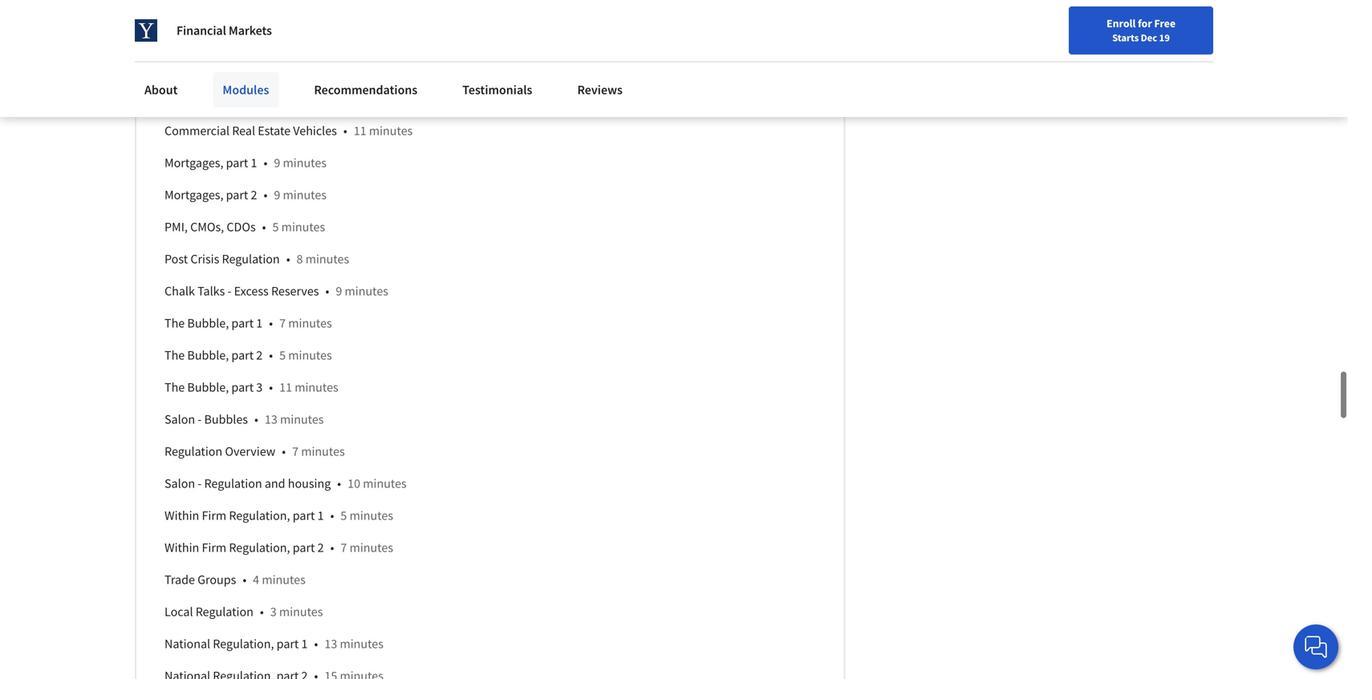 Task type: locate. For each thing, give the bounding box(es) containing it.
housing
[[288, 476, 331, 492]]

1 the from the top
[[165, 316, 185, 332]]

estate
[[258, 123, 291, 139]]

• left the 8
[[286, 251, 290, 267]]

1 horizontal spatial 3
[[270, 605, 277, 621]]

13
[[265, 412, 278, 428], [325, 637, 337, 653]]

regulation overview • 7 minutes
[[165, 444, 345, 460]]

3 bubble, from the top
[[187, 380, 229, 396]]

2 down within firm regulation, part 1 • 5 minutes
[[318, 540, 324, 556]]

within for within firm regulation, part 1
[[165, 508, 199, 524]]

2 salon from the top
[[165, 412, 195, 428]]

- down 'regulation overview • 7 minutes'
[[198, 476, 202, 492]]

2 firm from the top
[[202, 540, 226, 556]]

- right "talks"
[[228, 283, 232, 300]]

9 down mortgages, part 1 • 9 minutes
[[274, 187, 280, 203]]

• right bubbles
[[254, 412, 258, 428]]

salon
[[165, 59, 195, 75], [165, 412, 195, 428], [165, 476, 195, 492]]

part down the bubble, part 1 • 7 minutes
[[231, 348, 254, 364]]

0 horizontal spatial 5
[[273, 219, 279, 235]]

1 firm from the top
[[202, 508, 226, 524]]

1 horizontal spatial 5
[[279, 348, 286, 364]]

mortgages, up cmos,
[[165, 187, 223, 203]]

commercial
[[165, 123, 230, 139]]

• down within firm regulation, part 1 • 5 minutes
[[330, 540, 334, 556]]

english button
[[1012, 0, 1108, 52]]

1 vertical spatial within
[[165, 540, 199, 556]]

1 down the excess
[[256, 316, 263, 332]]

1 within from the top
[[165, 508, 199, 524]]

the for the bubble, part 1
[[165, 316, 185, 332]]

2 vertical spatial regulation,
[[213, 637, 274, 653]]

1 vertical spatial mortgages,
[[165, 187, 223, 203]]

0 vertical spatial 13
[[265, 412, 278, 428]]

0 vertical spatial 11
[[354, 123, 367, 139]]

part down the housing
[[293, 508, 315, 524]]

2
[[251, 187, 257, 203], [256, 348, 263, 364], [318, 540, 324, 556]]

within for within firm regulation, part 2
[[165, 540, 199, 556]]

1 vertical spatial 9
[[274, 187, 280, 203]]

9
[[274, 155, 280, 171], [274, 187, 280, 203], [336, 283, 342, 300]]

mortgages, part 1 • 9 minutes
[[165, 155, 327, 171]]

bubbles
[[204, 412, 248, 428]]

- for bubbles
[[198, 412, 202, 428]]

1 bubble, from the top
[[187, 316, 229, 332]]

regulation, up 4
[[229, 540, 290, 556]]

bubble, up bubbles
[[187, 380, 229, 396]]

5 right cdos
[[273, 219, 279, 235]]

1 mortgages, from the top
[[165, 155, 223, 171]]

history
[[165, 91, 203, 107]]

1 down local regulation • 3 minutes
[[301, 637, 308, 653]]

2 bubble, from the top
[[187, 348, 229, 364]]

pmi,
[[165, 219, 188, 235]]

local regulation • 3 minutes
[[165, 605, 323, 621]]

0 horizontal spatial 11
[[279, 380, 292, 396]]

1 vertical spatial regulation,
[[229, 540, 290, 556]]

enroll for free starts dec 19
[[1107, 16, 1176, 44]]

reserves
[[271, 283, 319, 300]]

• down mortgages, part 1 • 9 minutes
[[264, 187, 268, 203]]

mortgages, down commercial
[[165, 155, 223, 171]]

within firm regulation, part 1 • 5 minutes
[[165, 508, 393, 524]]

1 vertical spatial 3
[[256, 380, 263, 396]]

1 vertical spatial 11
[[279, 380, 292, 396]]

trade groups • 4 minutes
[[165, 572, 306, 588]]

22 videos
[[190, 27, 241, 43]]

- left bubbles
[[198, 412, 202, 428]]

2 vertical spatial salon
[[165, 476, 195, 492]]

2 vertical spatial 5
[[341, 508, 347, 524]]

3 up "vehicles"
[[332, 91, 338, 107]]

1 vertical spatial firm
[[202, 540, 226, 556]]

the
[[165, 316, 185, 332], [165, 348, 185, 364], [165, 380, 185, 396]]

preview module link
[[349, 59, 439, 75]]

7 down chalk talks - excess reserves • 9 minutes
[[279, 316, 286, 332]]

3 down the bubble, part 2 • 5 minutes
[[256, 380, 263, 396]]

1 vertical spatial 13
[[325, 637, 337, 653]]

the bubble, part 1 • 7 minutes
[[165, 316, 332, 332]]

3
[[332, 91, 338, 107], [256, 380, 263, 396], [270, 605, 277, 621]]

• right reserves at the left top of page
[[325, 283, 329, 300]]

• down the bubble, part 2 • 5 minutes
[[269, 380, 273, 396]]

part
[[226, 155, 248, 171], [226, 187, 248, 203], [231, 316, 254, 332], [231, 348, 254, 364], [231, 380, 254, 396], [293, 508, 315, 524], [293, 540, 315, 556], [277, 637, 299, 653]]

regulation, down local regulation • 3 minutes
[[213, 637, 274, 653]]

2 horizontal spatial 5
[[341, 508, 347, 524]]

0 vertical spatial 5
[[273, 219, 279, 235]]

3 salon from the top
[[165, 476, 195, 492]]

mortgages,
[[165, 155, 223, 171], [165, 187, 223, 203]]

firm for within firm regulation, part 2 • 7 minutes
[[202, 540, 226, 556]]

2 the from the top
[[165, 348, 185, 364]]

regulation up the excess
[[222, 251, 280, 267]]

salon - recessions • 7 minutes • preview module
[[165, 59, 439, 75]]

11
[[354, 123, 367, 139], [279, 380, 292, 396]]

11 down recommendations link
[[354, 123, 367, 139]]

regulation,
[[229, 508, 290, 524], [229, 540, 290, 556], [213, 637, 274, 653]]

dec
[[1141, 31, 1157, 44]]

the for the bubble, part 2
[[165, 348, 185, 364]]

2 mortgages, from the top
[[165, 187, 223, 203]]

mortgages, for mortgages, part 1
[[165, 155, 223, 171]]

1 vertical spatial salon
[[165, 412, 195, 428]]

firm
[[202, 508, 226, 524], [202, 540, 226, 556]]

7 down within firm regulation, part 1 • 5 minutes
[[341, 540, 347, 556]]

• down local regulation • 3 minutes
[[314, 637, 318, 653]]

0 vertical spatial bubble,
[[187, 316, 229, 332]]

chalk
[[165, 283, 195, 300]]

modules
[[223, 82, 269, 98]]

2 within from the top
[[165, 540, 199, 556]]

0 vertical spatial within
[[165, 508, 199, 524]]

7 up history of mortgage lending • 3 minutes
[[280, 59, 286, 75]]

for
[[1138, 16, 1152, 30]]

3 for 11 minutes
[[256, 380, 263, 396]]

show notifications image
[[1132, 20, 1151, 39]]

0 vertical spatial 9
[[274, 155, 280, 171]]

0 vertical spatial 3
[[332, 91, 338, 107]]

11 down the bubble, part 2 • 5 minutes
[[279, 380, 292, 396]]

9 for 2
[[274, 187, 280, 203]]

0 vertical spatial firm
[[202, 508, 226, 524]]

2 vertical spatial bubble,
[[187, 380, 229, 396]]

• down estate
[[264, 155, 268, 171]]

regulation, for 1
[[229, 508, 290, 524]]

salon for salon - recessions • 7 minutes • preview module
[[165, 59, 195, 75]]

5 up the bubble, part 3 • 11 minutes
[[279, 348, 286, 364]]

3 the from the top
[[165, 380, 185, 396]]

2 vertical spatial the
[[165, 380, 185, 396]]

bubble, down the bubble, part 1 • 7 minutes
[[187, 348, 229, 364]]

- down 22
[[198, 59, 202, 75]]

0 vertical spatial salon
[[165, 59, 195, 75]]

None search field
[[229, 10, 614, 42]]

2 vertical spatial 3
[[270, 605, 277, 621]]

2 vertical spatial 9
[[336, 283, 342, 300]]

recommendations link
[[304, 72, 427, 108]]

1 horizontal spatial 11
[[354, 123, 367, 139]]

2 up the bubble, part 3 • 11 minutes
[[256, 348, 263, 364]]

regulation, down the and
[[229, 508, 290, 524]]

9 down estate
[[274, 155, 280, 171]]

• right lending
[[322, 91, 325, 107]]

• right "vehicles"
[[343, 123, 347, 139]]

0 horizontal spatial 3
[[256, 380, 263, 396]]

5 down salon - regulation and housing • 10 minutes
[[341, 508, 347, 524]]

excess
[[234, 283, 269, 300]]

bubble, for the bubble, part 3 • 11 minutes
[[187, 380, 229, 396]]

9 right reserves at the left top of page
[[336, 283, 342, 300]]

1 vertical spatial bubble,
[[187, 348, 229, 364]]

2 vertical spatial 2
[[318, 540, 324, 556]]

salon for salon - bubbles • 13 minutes
[[165, 412, 195, 428]]

within
[[165, 508, 199, 524], [165, 540, 199, 556]]

regulation
[[222, 251, 280, 267], [165, 444, 222, 460], [204, 476, 262, 492], [196, 605, 254, 621]]

recommendations
[[314, 82, 418, 98]]

crisis
[[190, 251, 219, 267]]

enroll
[[1107, 16, 1136, 30]]

1
[[251, 155, 257, 171], [256, 316, 263, 332], [318, 508, 324, 524], [301, 637, 308, 653]]

1 vertical spatial 2
[[256, 348, 263, 364]]

2 down mortgages, part 1 • 9 minutes
[[251, 187, 257, 203]]

1 vertical spatial the
[[165, 348, 185, 364]]

1 horizontal spatial 13
[[325, 637, 337, 653]]

3 up national regulation, part 1 • 13 minutes
[[270, 605, 277, 621]]

lending
[[272, 91, 315, 107]]

bubble, down "talks"
[[187, 316, 229, 332]]

11 for the bubble, part 3
[[279, 380, 292, 396]]

bubble,
[[187, 316, 229, 332], [187, 348, 229, 364], [187, 380, 229, 396]]

-
[[198, 59, 202, 75], [228, 283, 232, 300], [198, 412, 202, 428], [198, 476, 202, 492]]

0 vertical spatial regulation,
[[229, 508, 290, 524]]

1 vertical spatial 5
[[279, 348, 286, 364]]

post crisis regulation • 8 minutes
[[165, 251, 349, 267]]

2 horizontal spatial 3
[[332, 91, 338, 107]]

11 for commercial real estate vehicles
[[354, 123, 367, 139]]

bubble, for the bubble, part 2 • 5 minutes
[[187, 348, 229, 364]]

mortgages, part 2 • 9 minutes
[[165, 187, 327, 203]]

• down chalk talks - excess reserves • 9 minutes
[[269, 316, 273, 332]]

0 vertical spatial mortgages,
[[165, 155, 223, 171]]

•
[[248, 27, 252, 43], [269, 59, 273, 75], [339, 59, 343, 75], [322, 91, 325, 107], [343, 123, 347, 139], [264, 155, 268, 171], [264, 187, 268, 203], [262, 219, 266, 235], [286, 251, 290, 267], [325, 283, 329, 300], [269, 316, 273, 332], [269, 348, 273, 364], [269, 380, 273, 396], [254, 412, 258, 428], [282, 444, 286, 460], [337, 476, 341, 492], [330, 508, 334, 524], [330, 540, 334, 556], [243, 572, 247, 588], [260, 605, 264, 621], [314, 637, 318, 653]]

5
[[273, 219, 279, 235], [279, 348, 286, 364], [341, 508, 347, 524]]

trade
[[165, 572, 195, 588]]

0 vertical spatial the
[[165, 316, 185, 332]]

talks
[[198, 283, 225, 300]]

vehicles
[[293, 123, 337, 139]]

7
[[280, 59, 286, 75], [279, 316, 286, 332], [292, 444, 299, 460], [341, 540, 347, 556]]

1 salon from the top
[[165, 59, 195, 75]]

minutes
[[310, 27, 354, 43], [289, 59, 332, 75], [341, 91, 385, 107], [369, 123, 413, 139], [283, 155, 327, 171], [283, 187, 327, 203], [281, 219, 325, 235], [306, 251, 349, 267], [345, 283, 388, 300], [288, 316, 332, 332], [288, 348, 332, 364], [295, 380, 338, 396], [280, 412, 324, 428], [301, 444, 345, 460], [363, 476, 407, 492], [350, 508, 393, 524], [350, 540, 393, 556], [262, 572, 306, 588], [279, 605, 323, 621], [340, 637, 384, 653]]

bubble, for the bubble, part 1 • 7 minutes
[[187, 316, 229, 332]]

commercial real estate vehicles • 11 minutes
[[165, 123, 413, 139]]



Task type: describe. For each thing, give the bounding box(es) containing it.
• left preview
[[339, 59, 343, 75]]

part down real
[[226, 155, 248, 171]]

part up cdos
[[226, 187, 248, 203]]

3 for 3 minutes
[[270, 605, 277, 621]]

1 down the housing
[[318, 508, 324, 524]]

reviews
[[577, 82, 623, 98]]

10
[[348, 476, 360, 492]]

0 vertical spatial 2
[[251, 187, 257, 203]]

english
[[1040, 18, 1079, 34]]

0 horizontal spatial 13
[[265, 412, 278, 428]]

pmi, cmos, cdos • 5 minutes
[[165, 219, 325, 235]]

firm for within firm regulation, part 1 • 5 minutes
[[202, 508, 226, 524]]

videos
[[206, 27, 241, 43]]

part down local regulation • 3 minutes
[[277, 637, 299, 653]]

total
[[258, 27, 285, 43]]

cmos,
[[190, 219, 224, 235]]

cdos
[[227, 219, 256, 235]]

• right cdos
[[262, 219, 266, 235]]

salon - bubbles • 13 minutes
[[165, 412, 324, 428]]

overview
[[225, 444, 275, 460]]

- for recessions
[[198, 59, 202, 75]]

regulation down the overview
[[204, 476, 262, 492]]

groups
[[198, 572, 236, 588]]

• total 189 minutes
[[248, 27, 354, 43]]

local
[[165, 605, 193, 621]]

regulation down groups
[[196, 605, 254, 621]]

starts
[[1112, 31, 1139, 44]]

19
[[1159, 31, 1170, 44]]

recessions
[[204, 59, 263, 75]]

the bubble, part 2 • 5 minutes
[[165, 348, 332, 364]]

post
[[165, 251, 188, 267]]

and
[[265, 476, 285, 492]]

about link
[[135, 72, 187, 108]]

salon for salon - regulation and housing • 10 minutes
[[165, 476, 195, 492]]

about
[[144, 82, 178, 98]]

the bubble, part 3 • 11 minutes
[[165, 380, 338, 396]]

chalk talks - excess reserves • 9 minutes
[[165, 283, 388, 300]]

• down the total
[[269, 59, 273, 75]]

regulation down bubbles
[[165, 444, 222, 460]]

regulation, for 2
[[229, 540, 290, 556]]

• left 10
[[337, 476, 341, 492]]

chat with us image
[[1303, 635, 1329, 661]]

• left the total
[[248, 27, 252, 43]]

real
[[232, 123, 255, 139]]

modules link
[[213, 72, 279, 108]]

mortgage
[[219, 91, 269, 107]]

• down the housing
[[330, 508, 334, 524]]

history of mortgage lending • 3 minutes
[[165, 91, 385, 107]]

9 for 1
[[274, 155, 280, 171]]

the for the bubble, part 3
[[165, 380, 185, 396]]

testimonials
[[463, 82, 532, 98]]

4
[[253, 572, 259, 588]]

• left 4
[[243, 572, 247, 588]]

financial
[[177, 22, 226, 39]]

reviews link
[[568, 72, 632, 108]]

part down within firm regulation, part 1 • 5 minutes
[[293, 540, 315, 556]]

preview
[[349, 59, 394, 75]]

yale university image
[[135, 19, 157, 42]]

within firm regulation, part 2 • 7 minutes
[[165, 540, 393, 556]]

national
[[165, 637, 210, 653]]

22
[[190, 27, 203, 43]]

markets
[[229, 22, 272, 39]]

7 up salon - regulation and housing • 10 minutes
[[292, 444, 299, 460]]

module
[[396, 59, 439, 75]]

189
[[288, 27, 307, 43]]

financial markets
[[177, 22, 272, 39]]

mortgages, for mortgages, part 2
[[165, 187, 223, 203]]

- for regulation
[[198, 476, 202, 492]]

salon - regulation and housing • 10 minutes
[[165, 476, 407, 492]]

part up the bubble, part 2 • 5 minutes
[[231, 316, 254, 332]]

testimonials link
[[453, 72, 542, 108]]

part up the salon - bubbles • 13 minutes
[[231, 380, 254, 396]]

• up salon - regulation and housing • 10 minutes
[[282, 444, 286, 460]]

of
[[206, 91, 216, 107]]

free
[[1154, 16, 1176, 30]]

1 up mortgages, part 2 • 9 minutes
[[251, 155, 257, 171]]

• up the bubble, part 3 • 11 minutes
[[269, 348, 273, 364]]

8
[[297, 251, 303, 267]]

national regulation, part 1 • 13 minutes
[[165, 637, 384, 653]]

• up national regulation, part 1 • 13 minutes
[[260, 605, 264, 621]]



Task type: vqa. For each thing, say whether or not it's contained in the screenshot.
> MasterTrack®
no



